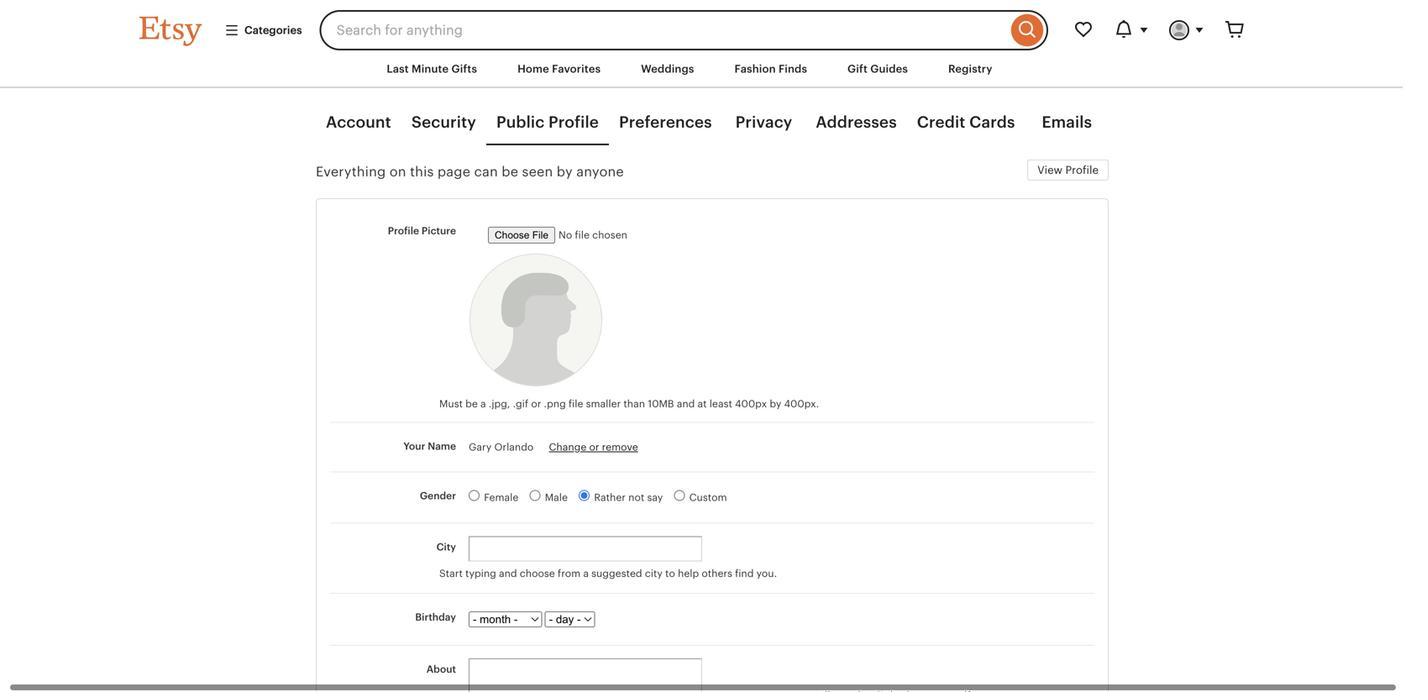 Task type: vqa. For each thing, say whether or not it's contained in the screenshot.
Addresses button
yes



Task type: locate. For each thing, give the bounding box(es) containing it.
categories button
[[212, 15, 315, 45]]

1 horizontal spatial by
[[770, 398, 782, 410]]

or right .gif
[[531, 398, 542, 410]]

privacy button
[[723, 111, 806, 133]]

1 vertical spatial or
[[589, 442, 600, 453]]

view profile link
[[1028, 160, 1109, 181]]

custom
[[690, 492, 727, 503]]

or left remove
[[589, 442, 600, 453]]

security
[[412, 113, 476, 131]]

registry
[[949, 63, 993, 75]]

1 vertical spatial profile
[[1066, 164, 1099, 176]]

cards
[[970, 113, 1016, 131]]

profile for public profile
[[549, 113, 599, 131]]

guides
[[871, 63, 908, 75]]

change
[[549, 442, 587, 453]]

a
[[481, 398, 486, 410], [583, 568, 589, 579]]

menu bar
[[109, 50, 1286, 88]]

1 vertical spatial be
[[466, 398, 478, 410]]

security link
[[412, 111, 476, 133]]

public profile
[[497, 113, 599, 131]]

or
[[531, 398, 542, 410], [589, 442, 600, 453]]

emails link
[[1042, 111, 1093, 133]]

fashion finds
[[735, 63, 808, 75]]

0 vertical spatial be
[[502, 164, 519, 179]]

0 vertical spatial profile
[[549, 113, 599, 131]]

a left .jpg,
[[481, 398, 486, 410]]

0 horizontal spatial or
[[531, 398, 542, 410]]

home favorites
[[518, 63, 601, 75]]

1 horizontal spatial profile
[[549, 113, 599, 131]]

gender
[[420, 490, 456, 502]]

city
[[645, 568, 663, 579]]

can
[[474, 164, 498, 179]]

credit cards link
[[917, 111, 1016, 133]]

0 horizontal spatial by
[[557, 164, 573, 179]]

categories
[[245, 24, 302, 36]]

0 vertical spatial a
[[481, 398, 486, 410]]

last minute gifts
[[387, 63, 477, 75]]

and
[[677, 398, 695, 410], [499, 568, 517, 579]]

remove
[[602, 442, 638, 453]]

start
[[440, 568, 463, 579]]

0 vertical spatial or
[[531, 398, 542, 410]]

preferences button
[[609, 111, 723, 133]]

1 horizontal spatial and
[[677, 398, 695, 410]]

profile right public
[[549, 113, 599, 131]]

be right can
[[502, 164, 519, 179]]

be
[[502, 164, 519, 179], [466, 398, 478, 410]]

by
[[557, 164, 573, 179], [770, 398, 782, 410]]

0 vertical spatial by
[[557, 164, 573, 179]]

rather
[[594, 492, 626, 503]]

by right seen
[[557, 164, 573, 179]]

addresses
[[816, 113, 897, 131]]

favorites
[[552, 63, 601, 75]]

0 vertical spatial and
[[677, 398, 695, 410]]

0 horizontal spatial a
[[481, 398, 486, 410]]

smaller
[[586, 398, 621, 410]]

be right must on the left bottom of page
[[466, 398, 478, 410]]

0 horizontal spatial and
[[499, 568, 517, 579]]

public profile button
[[487, 111, 609, 133]]

must be a .jpg, .gif or .png file smaller than 10mb and at least 400px by 400px.
[[440, 398, 820, 410]]

home favorites link
[[505, 54, 614, 84]]

home
[[518, 63, 550, 75]]

.gif
[[513, 398, 529, 410]]

Profile Picture file field
[[488, 227, 656, 244]]

you.
[[757, 568, 777, 579]]

1 horizontal spatial a
[[583, 568, 589, 579]]

profile left picture
[[388, 225, 419, 237]]

your
[[404, 441, 426, 452]]

a right 'from'
[[583, 568, 589, 579]]

by right 400px
[[770, 398, 782, 410]]

registry link
[[936, 54, 1006, 84]]

gift
[[848, 63, 868, 75]]

2 vertical spatial profile
[[388, 225, 419, 237]]

find
[[735, 568, 754, 579]]

profile
[[549, 113, 599, 131], [1066, 164, 1099, 176], [388, 225, 419, 237]]

profile right "view"
[[1066, 164, 1099, 176]]

emails
[[1042, 113, 1093, 131]]

about
[[427, 664, 456, 675]]

gender group
[[330, 473, 1095, 523]]

1 vertical spatial and
[[499, 568, 517, 579]]

security button
[[402, 111, 487, 133]]

everything on this page can be seen by anyone
[[316, 164, 624, 179]]

None search field
[[320, 10, 1049, 50]]

weddings link
[[629, 54, 707, 84]]

help
[[678, 568, 699, 579]]

1 horizontal spatial or
[[589, 442, 600, 453]]

1 horizontal spatial be
[[502, 164, 519, 179]]

2 horizontal spatial profile
[[1066, 164, 1099, 176]]

everything
[[316, 164, 386, 179]]

addresses link
[[816, 111, 897, 133]]

and right typing
[[499, 568, 517, 579]]

1 vertical spatial a
[[583, 568, 589, 579]]

Custom radio
[[674, 490, 685, 501]]

profile picture
[[388, 225, 456, 237]]

profile for view profile
[[1066, 164, 1099, 176]]

than
[[624, 398, 645, 410]]

profile inside button
[[549, 113, 599, 131]]

gifts
[[452, 63, 477, 75]]

and left at
[[677, 398, 695, 410]]



Task type: describe. For each thing, give the bounding box(es) containing it.
fashion finds link
[[722, 54, 820, 84]]

to
[[666, 568, 676, 579]]

change or remove link
[[549, 442, 638, 453]]

or inside your name group
[[589, 442, 600, 453]]

0 horizontal spatial be
[[466, 398, 478, 410]]

anyone
[[577, 164, 624, 179]]

city
[[437, 542, 456, 553]]

gary orlando
[[469, 442, 537, 453]]

must
[[440, 398, 463, 410]]

your favorites tab list
[[316, 101, 1109, 145]]

start typing and choose from a suggested city to help others find you.
[[440, 568, 777, 579]]

preferences
[[619, 113, 712, 131]]

1 vertical spatial by
[[770, 398, 782, 410]]

account link
[[326, 111, 391, 133]]

name
[[428, 441, 456, 452]]

Female radio
[[469, 490, 480, 501]]

least
[[710, 398, 733, 410]]

none search field inside categories banner
[[320, 10, 1049, 50]]

privacy
[[736, 113, 793, 131]]

female
[[484, 492, 519, 503]]

privacy link
[[736, 111, 793, 133]]

menu bar containing last minute gifts
[[109, 50, 1286, 88]]

gift guides
[[848, 63, 908, 75]]

Rather not say radio
[[579, 490, 590, 501]]

fashion
[[735, 63, 776, 75]]

public
[[497, 113, 545, 131]]

file
[[569, 398, 584, 410]]

page
[[438, 164, 471, 179]]

from
[[558, 568, 581, 579]]

picture
[[422, 225, 456, 237]]

your name
[[404, 441, 456, 452]]

preferences link
[[619, 111, 712, 133]]

birthday group
[[330, 594, 1095, 633]]

say
[[647, 492, 663, 503]]

male
[[545, 492, 568, 503]]

seen
[[522, 164, 553, 179]]

others
[[702, 568, 733, 579]]

birthday
[[415, 612, 456, 623]]

10mb
[[648, 398, 674, 410]]

finds
[[779, 63, 808, 75]]

last
[[387, 63, 409, 75]]

credit cards
[[917, 113, 1016, 131]]

Male radio
[[530, 490, 541, 501]]

categories banner
[[109, 0, 1286, 50]]

rather not say
[[594, 492, 663, 503]]

view profile
[[1038, 164, 1099, 176]]

credit
[[917, 113, 966, 131]]

last minute gifts link
[[374, 54, 490, 84]]

choose
[[520, 568, 555, 579]]

About text field
[[469, 659, 703, 692]]

emails button
[[1026, 111, 1109, 133]]

suggested
[[592, 568, 643, 579]]

change or remove
[[549, 442, 638, 453]]

account button
[[316, 111, 402, 133]]

account
[[326, 113, 391, 131]]

public profile link
[[497, 111, 599, 133]]

.png
[[544, 398, 566, 410]]

gift guides link
[[835, 54, 921, 84]]

at
[[698, 398, 707, 410]]

your name group
[[330, 423, 1095, 472]]

0 horizontal spatial profile
[[388, 225, 419, 237]]

on
[[390, 164, 407, 179]]

view
[[1038, 164, 1063, 176]]

gary orlando image
[[470, 254, 603, 387]]

this
[[410, 164, 434, 179]]

400px
[[735, 398, 767, 410]]

400px.
[[785, 398, 820, 410]]

credit cards button
[[907, 111, 1026, 133]]

City text field
[[469, 537, 703, 562]]

minute
[[412, 63, 449, 75]]

weddings
[[641, 63, 695, 75]]

typing
[[466, 568, 497, 579]]

addresses button
[[806, 111, 907, 133]]

.jpg,
[[489, 398, 510, 410]]

Search for anything text field
[[320, 10, 1008, 50]]



